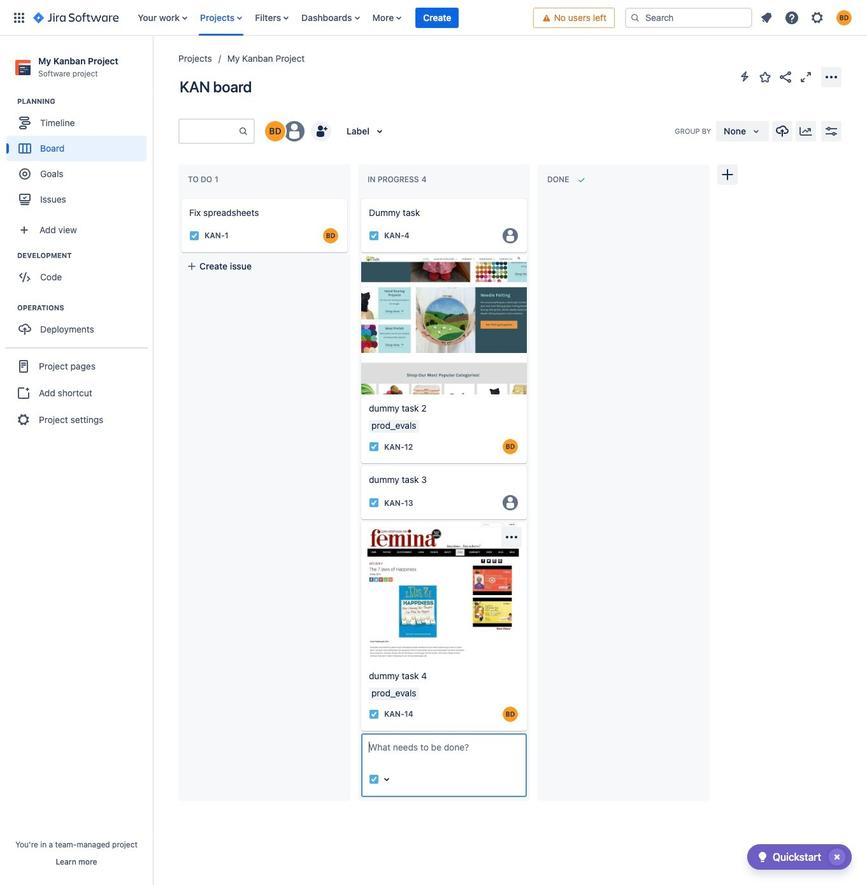 Task type: vqa. For each thing, say whether or not it's contained in the screenshot.
to do "ELEMENT" create issue "icon"
yes



Task type: locate. For each thing, give the bounding box(es) containing it.
task image for to do element
[[189, 231, 199, 241]]

2 vertical spatial task image
[[369, 774, 379, 784]]

create issue image down in progress element
[[352, 190, 368, 205]]

3 heading from the top
[[17, 303, 152, 313]]

jira software image
[[33, 10, 119, 25], [33, 10, 119, 25]]

appswitcher icon image
[[11, 10, 27, 25]]

operations image
[[2, 300, 17, 316]]

Search this board text field
[[180, 120, 238, 143]]

1 horizontal spatial list
[[755, 6, 860, 29]]

2 create issue image from the left
[[352, 190, 368, 205]]

sidebar element
[[0, 36, 153, 885]]

heading for operations icon
[[17, 303, 152, 313]]

group
[[6, 96, 152, 216], [6, 251, 152, 294], [6, 303, 152, 346], [5, 347, 148, 438]]

heading
[[17, 96, 152, 107], [17, 251, 152, 261], [17, 303, 152, 313]]

1 heading from the top
[[17, 96, 152, 107]]

banner
[[0, 0, 867, 36]]

task image
[[189, 231, 199, 241], [369, 231, 379, 241], [369, 498, 379, 508]]

view settings image
[[824, 124, 839, 139]]

0 vertical spatial task image
[[369, 442, 379, 452]]

list item
[[416, 0, 459, 35]]

3 task image from the top
[[369, 774, 379, 784]]

add people image
[[314, 124, 329, 139]]

sidebar navigation image
[[139, 51, 167, 76]]

0 horizontal spatial create issue image
[[173, 190, 188, 205]]

1 create issue image from the left
[[173, 190, 188, 205]]

1 task image from the top
[[369, 442, 379, 452]]

2 task image from the top
[[369, 709, 379, 719]]

group for development icon
[[6, 251, 152, 294]]

1 vertical spatial heading
[[17, 251, 152, 261]]

Search field
[[625, 7, 753, 28]]

search image
[[630, 12, 641, 23]]

create issue image down to do element
[[173, 190, 188, 205]]

0 vertical spatial heading
[[17, 96, 152, 107]]

task image
[[369, 442, 379, 452], [369, 709, 379, 719], [369, 774, 379, 784]]

2 vertical spatial heading
[[17, 303, 152, 313]]

0 horizontal spatial list
[[131, 0, 533, 35]]

list
[[131, 0, 533, 35], [755, 6, 860, 29]]

1 vertical spatial task image
[[369, 709, 379, 719]]

help image
[[785, 10, 800, 25]]

create issue image
[[173, 190, 188, 205], [352, 190, 368, 205]]

star kan board image
[[758, 69, 773, 84]]

None search field
[[625, 7, 753, 28]]

import image
[[775, 124, 790, 139]]

2 heading from the top
[[17, 251, 152, 261]]

What needs to be done? - Press the "Enter" key to submit or the "Escape" key to cancel. text field
[[369, 741, 519, 767]]

create issue image for in progress element
[[352, 190, 368, 205]]

1 horizontal spatial create issue image
[[352, 190, 368, 205]]



Task type: describe. For each thing, give the bounding box(es) containing it.
goal image
[[19, 168, 31, 180]]

automations menu button icon image
[[737, 69, 753, 84]]

enter full screen image
[[799, 69, 814, 84]]

group for operations icon
[[6, 303, 152, 346]]

heading for development icon
[[17, 251, 152, 261]]

notifications image
[[759, 10, 774, 25]]

more actions for kan-14 dummy task 4 image
[[504, 530, 519, 545]]

insights image
[[799, 124, 814, 139]]

create column image
[[720, 167, 736, 182]]

task image for in progress element
[[369, 231, 379, 241]]

create issue image for to do element
[[173, 190, 188, 205]]

group for 'planning' icon at the top left
[[6, 96, 152, 216]]

dismiss quickstart image
[[827, 847, 848, 867]]

heading for 'planning' icon at the top left
[[17, 96, 152, 107]]

check image
[[755, 850, 771, 865]]

development image
[[2, 248, 17, 263]]

in progress element
[[368, 175, 429, 184]]

your profile and settings image
[[837, 10, 852, 25]]

planning image
[[2, 94, 17, 109]]

create issue image
[[352, 513, 368, 529]]

primary element
[[8, 0, 533, 35]]

more actions image
[[824, 69, 839, 84]]

settings image
[[810, 10, 825, 25]]

to do element
[[188, 175, 221, 184]]



